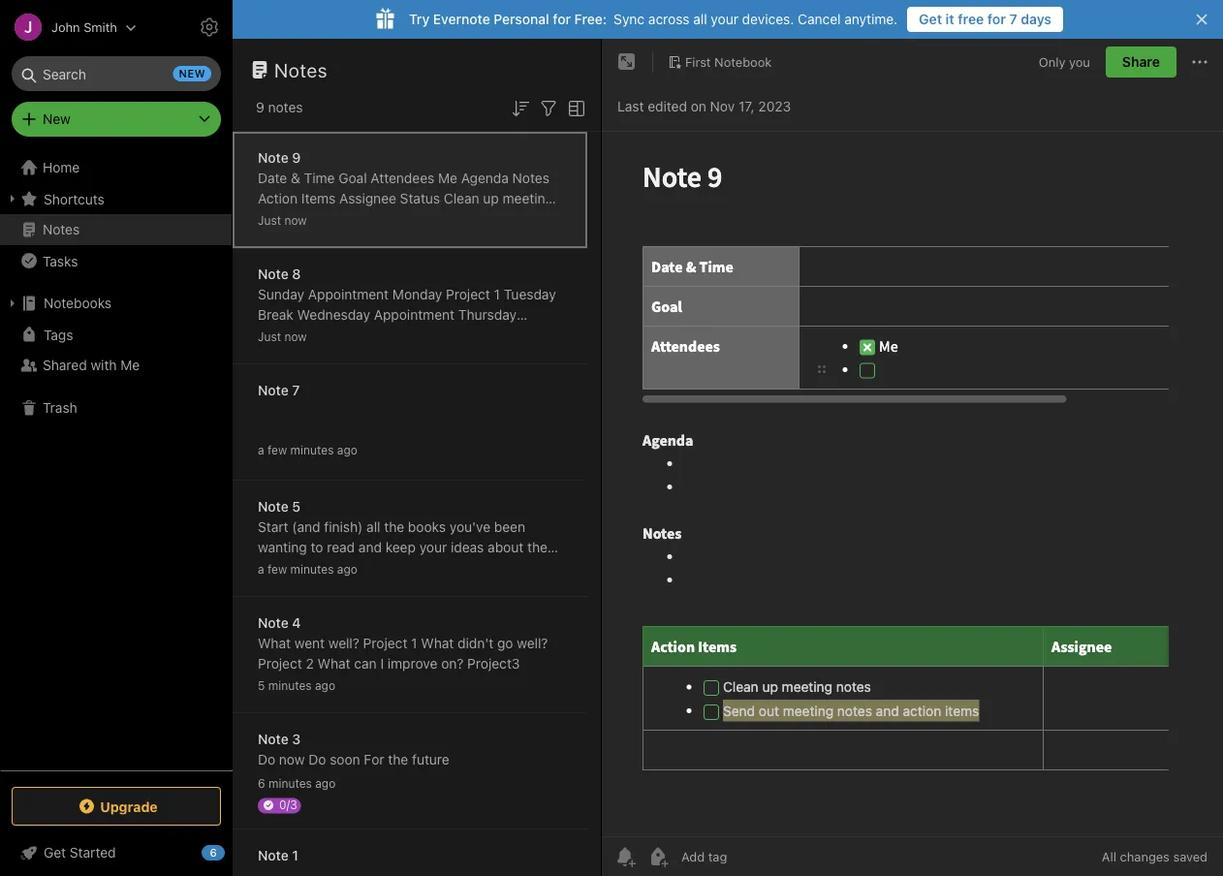 Task type: describe. For each thing, give the bounding box(es) containing it.
6 for 6 minutes ago
[[258, 777, 265, 791]]

note 4
[[258, 615, 301, 631]]

notes up the note 9
[[268, 99, 303, 115]]

note for note 5
[[258, 499, 289, 515]]

1 vertical spatial all
[[367, 519, 381, 535]]

edited
[[648, 98, 687, 114]]

just for date & time goal attendees me agenda notes action items assignee status clean up meeting notes send out meeting notes and action items
[[258, 214, 281, 227]]

2 horizontal spatial what
[[421, 636, 454, 652]]

tasks button
[[0, 245, 232, 276]]

can
[[354, 656, 377, 672]]

notebooks link
[[0, 288, 232, 319]]

2 do from the left
[[309, 752, 326, 768]]

1 vertical spatial appointment
[[374, 307, 455, 323]]

get it free for 7 days button
[[908, 7, 1064, 32]]

only you
[[1039, 55, 1091, 69]]

john
[[51, 20, 80, 34]]

action
[[476, 211, 515, 227]]

add filters image
[[537, 97, 560, 120]]

do now do soon for the future
[[258, 752, 450, 768]]

sunday appointment monday project 1 tuesday break wednesday appointment thursday project 2 friday task 3 saturday break
[[258, 287, 556, 343]]

project up the 5 minutes ago
[[258, 656, 302, 672]]

shared with me
[[43, 357, 140, 373]]

notebooks
[[44, 295, 112, 311]]

6 for 6
[[210, 847, 217, 860]]

Note Editor text field
[[602, 132, 1224, 837]]

home
[[43, 160, 80, 176]]

0 horizontal spatial all
[[258, 560, 272, 576]]

Search text field
[[25, 56, 208, 91]]

expand note image
[[616, 50, 639, 74]]

now for project
[[285, 330, 307, 344]]

me inside "date & time goal attendees me agenda notes action items assignee status clean up meeting notes send out meeting notes and action items"
[[438, 170, 458, 186]]

1 inside button
[[292, 848, 299, 864]]

across
[[649, 11, 690, 27]]

More actions field
[[1189, 47, 1212, 78]]

1 for what
[[411, 636, 417, 652]]

just now for date & time goal attendees me agenda notes action items assignee status clean up meeting notes send out meeting notes and action items
[[258, 214, 307, 227]]

note 3
[[258, 732, 301, 748]]

now for assignee
[[285, 214, 307, 227]]

it
[[946, 11, 955, 27]]

in
[[276, 560, 287, 576]]

minutes up 0/3
[[269, 777, 312, 791]]

soon
[[330, 752, 360, 768]]

0 horizontal spatial 7
[[292, 383, 300, 399]]

tuesday
[[504, 287, 556, 303]]

tags
[[44, 327, 73, 343]]

click to collapse image
[[225, 841, 240, 864]]

project3
[[468, 656, 520, 672]]

try evernote personal for free: sync across all your devices. cancel anytime.
[[409, 11, 898, 27]]

for
[[364, 752, 385, 768]]

first notebook button
[[661, 48, 779, 76]]

ideas
[[451, 540, 484, 556]]

notes link
[[0, 214, 232, 245]]

a inside start (and finish) all the books you've been wanting to read and keep your ideas about them all in one place. tip: if you're reading a physical book, take pictu...
[[491, 560, 498, 576]]

a up note 5 on the left bottom of the page
[[258, 444, 264, 457]]

all changes saved
[[1102, 850, 1208, 864]]

(and
[[292, 519, 321, 535]]

if
[[386, 560, 394, 576]]

note 1
[[258, 848, 299, 864]]

i
[[381, 656, 384, 672]]

days
[[1021, 11, 1052, 27]]

note 9
[[258, 150, 301, 166]]

share
[[1123, 54, 1161, 70]]

1 few from the top
[[268, 444, 287, 457]]

saved
[[1174, 850, 1208, 864]]

saturday
[[404, 327, 460, 343]]

new
[[179, 67, 206, 80]]

action
[[258, 191, 298, 207]]

note 7
[[258, 383, 300, 399]]

tags button
[[0, 319, 232, 350]]

1 vertical spatial 5
[[258, 679, 265, 693]]

get for get started
[[44, 845, 66, 861]]

your inside start (and finish) all the books you've been wanting to read and keep your ideas about them all in one place. tip: if you're reading a physical book, take pictu...
[[420, 540, 447, 556]]

9 notes
[[256, 99, 303, 115]]

books
[[408, 519, 446, 535]]

minutes down went
[[268, 679, 312, 693]]

View options field
[[560, 95, 589, 120]]

tasks
[[43, 253, 78, 269]]

trash link
[[0, 393, 232, 424]]

notebook
[[715, 54, 772, 69]]

shortcuts
[[44, 191, 105, 207]]

send
[[297, 211, 329, 227]]

shared
[[43, 357, 87, 373]]

ago up finish)
[[337, 444, 358, 457]]

finish)
[[324, 519, 363, 535]]

went
[[295, 636, 325, 652]]

shortcuts button
[[0, 183, 232, 214]]

place.
[[317, 560, 355, 576]]

4
[[292, 615, 301, 631]]

ago down went
[[315, 679, 336, 693]]

Add filters field
[[537, 95, 560, 120]]

one
[[290, 560, 313, 576]]

pictu...
[[327, 580, 370, 596]]

1 horizontal spatial what
[[318, 656, 351, 672]]

note for note 1
[[258, 848, 289, 864]]

last edited on nov 17, 2023
[[618, 98, 792, 114]]

evernote
[[433, 11, 490, 27]]

0 horizontal spatial break
[[258, 307, 294, 323]]

1 horizontal spatial 9
[[292, 150, 301, 166]]

0/3
[[279, 799, 297, 812]]

2 vertical spatial now
[[279, 752, 305, 768]]

project up thursday
[[446, 287, 491, 303]]

for for 7
[[988, 11, 1007, 27]]

agenda
[[461, 170, 509, 186]]

and inside start (and finish) all the books you've been wanting to read and keep your ideas about them all in one place. tip: if you're reading a physical book, take pictu...
[[359, 540, 382, 556]]

note 8
[[258, 266, 301, 282]]

free
[[958, 11, 985, 27]]

a left in
[[258, 563, 264, 576]]

physical
[[502, 560, 553, 576]]

you
[[1070, 55, 1091, 69]]

last
[[618, 98, 644, 114]]

book,
[[258, 580, 293, 596]]

1 vertical spatial meeting
[[356, 211, 407, 227]]

status
[[400, 191, 440, 207]]

note for note 8
[[258, 266, 289, 282]]

more actions image
[[1189, 50, 1212, 74]]

Help and Learning task checklist field
[[0, 838, 233, 869]]

you've
[[450, 519, 491, 535]]

start
[[258, 519, 289, 535]]

first notebook
[[686, 54, 772, 69]]

up
[[483, 191, 499, 207]]

wanting
[[258, 540, 307, 556]]



Task type: locate. For each thing, give the bounding box(es) containing it.
minutes up take
[[291, 563, 334, 576]]

out
[[332, 211, 353, 227]]

only
[[1039, 55, 1066, 69]]

note down sunday
[[258, 383, 289, 399]]

the right for
[[388, 752, 408, 768]]

2 few from the top
[[268, 563, 287, 576]]

2 2 from the top
[[306, 656, 314, 672]]

minutes up note 5 on the left bottom of the page
[[291, 444, 334, 457]]

started
[[70, 845, 116, 861]]

0 vertical spatial appointment
[[308, 287, 389, 303]]

1 vertical spatial break
[[463, 327, 499, 343]]

and down clean
[[449, 211, 473, 227]]

6 minutes ago
[[258, 777, 336, 791]]

note for note 7
[[258, 383, 289, 399]]

break
[[258, 307, 294, 323], [463, 327, 499, 343]]

wednesday
[[297, 307, 370, 323]]

0 horizontal spatial meeting
[[356, 211, 407, 227]]

me up clean
[[438, 170, 458, 186]]

1 vertical spatial get
[[44, 845, 66, 861]]

6
[[258, 777, 265, 791], [210, 847, 217, 860]]

0 vertical spatial 7
[[1010, 11, 1018, 27]]

date & time goal attendees me agenda notes action items assignee status clean up meeting notes send out meeting notes and action items
[[258, 170, 554, 227]]

0 vertical spatial 5
[[292, 499, 301, 515]]

1 vertical spatial 2
[[306, 656, 314, 672]]

Add tag field
[[680, 849, 825, 865]]

1 horizontal spatial 1
[[411, 636, 417, 652]]

get left it
[[919, 11, 943, 27]]

1 vertical spatial 7
[[292, 383, 300, 399]]

been
[[494, 519, 526, 535]]

well? up can at the bottom left
[[329, 636, 360, 652]]

personal
[[494, 11, 550, 27]]

8
[[292, 266, 301, 282]]

1 horizontal spatial 6
[[258, 777, 265, 791]]

0 horizontal spatial 6
[[210, 847, 217, 860]]

2 a few minutes ago from the top
[[258, 563, 358, 576]]

ago up "pictu..."
[[337, 563, 358, 576]]

note up date
[[258, 150, 289, 166]]

now left friday
[[285, 330, 307, 344]]

1 vertical spatial your
[[420, 540, 447, 556]]

get it free for 7 days
[[919, 11, 1052, 27]]

just now for sunday appointment monday project 1 tuesday break wednesday appointment thursday project 2 friday task 3 saturday break
[[258, 330, 307, 344]]

4 note from the top
[[258, 499, 289, 515]]

2 inside "what went well? project 1 what didn't go well? project 2 what can i improve on? project3"
[[306, 656, 314, 672]]

0 horizontal spatial 3
[[292, 732, 301, 748]]

ago
[[337, 444, 358, 457], [337, 563, 358, 576], [315, 679, 336, 693], [315, 777, 336, 791]]

a few minutes ago up note 5 on the left bottom of the page
[[258, 444, 358, 457]]

1 up improve
[[411, 636, 417, 652]]

add a reminder image
[[614, 846, 637, 869]]

do left soon
[[309, 752, 326, 768]]

1 horizontal spatial get
[[919, 11, 943, 27]]

take
[[297, 580, 323, 596]]

1 horizontal spatial for
[[988, 11, 1007, 27]]

0 horizontal spatial and
[[359, 540, 382, 556]]

attendees
[[371, 170, 435, 186]]

devices.
[[742, 11, 794, 27]]

what
[[258, 636, 291, 652], [421, 636, 454, 652], [318, 656, 351, 672]]

3 right task
[[392, 327, 400, 343]]

note for note 4
[[258, 615, 289, 631]]

didn't
[[458, 636, 494, 652]]

1 down 0/3
[[292, 848, 299, 864]]

notes up 9 notes
[[274, 58, 328, 81]]

2 just from the top
[[258, 330, 281, 344]]

note up sunday
[[258, 266, 289, 282]]

minutes
[[291, 444, 334, 457], [291, 563, 334, 576], [268, 679, 312, 693], [269, 777, 312, 791]]

1 horizontal spatial and
[[449, 211, 473, 227]]

meeting up 'items'
[[503, 191, 554, 207]]

assignee
[[340, 191, 397, 207]]

2 horizontal spatial notes
[[513, 170, 550, 186]]

start (and finish) all the books you've been wanting to read and keep your ideas about them all in one place. tip: if you're reading a physical book, take pictu...
[[258, 519, 559, 596]]

1 well? from the left
[[329, 636, 360, 652]]

5 note from the top
[[258, 615, 289, 631]]

2 note from the top
[[258, 266, 289, 282]]

1 horizontal spatial do
[[309, 752, 326, 768]]

1 vertical spatial notes
[[513, 170, 550, 186]]

7 left days
[[1010, 11, 1018, 27]]

do
[[258, 752, 276, 768], [309, 752, 326, 768]]

1 just from the top
[[258, 214, 281, 227]]

now down action
[[285, 214, 307, 227]]

0 vertical spatial few
[[268, 444, 287, 457]]

2 vertical spatial all
[[258, 560, 272, 576]]

1 note from the top
[[258, 150, 289, 166]]

Account field
[[0, 8, 137, 47]]

0 horizontal spatial 5
[[258, 679, 265, 693]]

on
[[691, 98, 707, 114]]

0 vertical spatial 6
[[258, 777, 265, 791]]

1 2 from the top
[[306, 327, 314, 343]]

0 horizontal spatial get
[[44, 845, 66, 861]]

1 horizontal spatial your
[[711, 11, 739, 27]]

0 horizontal spatial notes
[[43, 222, 80, 238]]

add tag image
[[647, 846, 670, 869]]

0 horizontal spatial well?
[[329, 636, 360, 652]]

items
[[301, 191, 336, 207]]

share button
[[1106, 47, 1177, 78]]

try
[[409, 11, 430, 27]]

upgrade button
[[12, 787, 221, 826]]

project
[[446, 287, 491, 303], [258, 327, 302, 343], [363, 636, 408, 652], [258, 656, 302, 672]]

john smith
[[51, 20, 117, 34]]

what left can at the bottom left
[[318, 656, 351, 672]]

a down about
[[491, 560, 498, 576]]

0 vertical spatial a few minutes ago
[[258, 444, 358, 457]]

17,
[[739, 98, 755, 114]]

2 down went
[[306, 656, 314, 672]]

1 horizontal spatial 5
[[292, 499, 301, 515]]

just now
[[258, 214, 307, 227], [258, 330, 307, 344]]

2 inside sunday appointment monday project 1 tuesday break wednesday appointment thursday project 2 friday task 3 saturday break
[[306, 327, 314, 343]]

2 well? from the left
[[517, 636, 548, 652]]

for inside get it free for 7 days 'button'
[[988, 11, 1007, 27]]

1 vertical spatial me
[[121, 357, 140, 373]]

1 horizontal spatial break
[[463, 327, 499, 343]]

the inside start (and finish) all the books you've been wanting to read and keep your ideas about them all in one place. tip: if you're reading a physical book, take pictu...
[[384, 519, 405, 535]]

notes
[[268, 99, 303, 115], [258, 211, 293, 227], [411, 211, 446, 227]]

to
[[311, 540, 323, 556]]

2023
[[759, 98, 792, 114]]

your up first notebook
[[711, 11, 739, 27]]

9 up the note 9
[[256, 99, 264, 115]]

2 just now from the top
[[258, 330, 307, 344]]

and up the tip:
[[359, 540, 382, 556]]

7 note from the top
[[258, 848, 289, 864]]

note for note 3
[[258, 732, 289, 748]]

for right free
[[988, 11, 1007, 27]]

what down "note 4"
[[258, 636, 291, 652]]

tree containing home
[[0, 152, 233, 770]]

note window element
[[602, 39, 1224, 877]]

1 for tuesday
[[494, 287, 500, 303]]

2 left friday
[[306, 327, 314, 343]]

3 note from the top
[[258, 383, 289, 399]]

0 vertical spatial just
[[258, 214, 281, 227]]

nov
[[710, 98, 735, 114]]

well?
[[329, 636, 360, 652], [517, 636, 548, 652]]

new button
[[12, 102, 221, 137]]

2 vertical spatial 1
[[292, 848, 299, 864]]

and inside "date & time goal attendees me agenda notes action items assignee status clean up meeting notes send out meeting notes and action items"
[[449, 211, 473, 227]]

1 horizontal spatial me
[[438, 170, 458, 186]]

appointment
[[308, 287, 389, 303], [374, 307, 455, 323]]

what up on?
[[421, 636, 454, 652]]

all right across
[[694, 11, 707, 27]]

1 horizontal spatial well?
[[517, 636, 548, 652]]

note left 4
[[258, 615, 289, 631]]

for for free:
[[553, 11, 571, 27]]

0 vertical spatial meeting
[[503, 191, 554, 207]]

appointment up wednesday
[[308, 287, 389, 303]]

0 vertical spatial break
[[258, 307, 294, 323]]

expand notebooks image
[[5, 296, 20, 311]]

a few minutes ago
[[258, 444, 358, 457], [258, 563, 358, 576]]

just now down sunday
[[258, 330, 307, 344]]

1 vertical spatial 6
[[210, 847, 217, 860]]

0 horizontal spatial your
[[420, 540, 447, 556]]

get inside 'button'
[[919, 11, 943, 27]]

note 5
[[258, 499, 301, 515]]

new
[[43, 111, 71, 127]]

notes up 'items'
[[513, 170, 550, 186]]

get for get it free for 7 days
[[919, 11, 943, 27]]

1 inside sunday appointment monday project 1 tuesday break wednesday appointment thursday project 2 friday task 3 saturday break
[[494, 287, 500, 303]]

notes inside "date & time goal attendees me agenda notes action items assignee status clean up meeting notes send out meeting notes and action items"
[[513, 170, 550, 186]]

6 inside help and learning task checklist field
[[210, 847, 217, 860]]

1 vertical spatial few
[[268, 563, 287, 576]]

now down note 3
[[279, 752, 305, 768]]

1 for from the left
[[553, 11, 571, 27]]

just down sunday
[[258, 330, 281, 344]]

0 vertical spatial all
[[694, 11, 707, 27]]

3 inside sunday appointment monday project 1 tuesday break wednesday appointment thursday project 2 friday task 3 saturday break
[[392, 327, 400, 343]]

0 horizontal spatial for
[[553, 11, 571, 27]]

&
[[291, 170, 300, 186]]

7 down wednesday
[[292, 383, 300, 399]]

appointment down the monday
[[374, 307, 455, 323]]

break down sunday
[[258, 307, 294, 323]]

1 inside "what went well? project 1 what didn't go well? project 2 what can i improve on? project3"
[[411, 636, 417, 652]]

smith
[[84, 20, 117, 34]]

0 vertical spatial now
[[285, 214, 307, 227]]

0 vertical spatial and
[[449, 211, 473, 227]]

on?
[[441, 656, 464, 672]]

1 vertical spatial just now
[[258, 330, 307, 344]]

tip:
[[359, 560, 382, 576]]

6 down note 3
[[258, 777, 265, 791]]

clean
[[444, 191, 480, 207]]

get left started
[[44, 845, 66, 861]]

0 vertical spatial notes
[[274, 58, 328, 81]]

1 horizontal spatial notes
[[274, 58, 328, 81]]

note 1 button
[[233, 830, 588, 877]]

note for note 9
[[258, 150, 289, 166]]

for left "free:"
[[553, 11, 571, 27]]

6 left click to collapse image
[[210, 847, 217, 860]]

me right with
[[121, 357, 140, 373]]

first
[[686, 54, 711, 69]]

1 vertical spatial 1
[[411, 636, 417, 652]]

reading
[[440, 560, 487, 576]]

3 up 6 minutes ago
[[292, 732, 301, 748]]

meeting down assignee
[[356, 211, 407, 227]]

get inside help and learning task checklist field
[[44, 845, 66, 861]]

note right click to collapse image
[[258, 848, 289, 864]]

well? right go
[[517, 636, 548, 652]]

1 vertical spatial 9
[[292, 150, 301, 166]]

2 horizontal spatial 1
[[494, 287, 500, 303]]

project up i
[[363, 636, 408, 652]]

2 horizontal spatial all
[[694, 11, 707, 27]]

tree
[[0, 152, 233, 770]]

ago down soon
[[315, 777, 336, 791]]

5 up (and
[[292, 499, 301, 515]]

Sort options field
[[509, 95, 532, 120]]

2 vertical spatial notes
[[43, 222, 80, 238]]

your down books
[[420, 540, 447, 556]]

new search field
[[25, 56, 211, 91]]

the
[[384, 519, 405, 535], [388, 752, 408, 768]]

your
[[711, 11, 739, 27], [420, 540, 447, 556]]

1 vertical spatial a few minutes ago
[[258, 563, 358, 576]]

break down thursday
[[463, 327, 499, 343]]

2 for from the left
[[988, 11, 1007, 27]]

for
[[553, 11, 571, 27], [988, 11, 1007, 27]]

6 note from the top
[[258, 732, 289, 748]]

7 inside get it free for 7 days 'button'
[[1010, 11, 1018, 27]]

1 horizontal spatial meeting
[[503, 191, 554, 207]]

free:
[[575, 11, 607, 27]]

all right finish)
[[367, 519, 381, 535]]

0 vertical spatial 1
[[494, 287, 500, 303]]

0 horizontal spatial me
[[121, 357, 140, 373]]

0 horizontal spatial 9
[[256, 99, 264, 115]]

0 vertical spatial just now
[[258, 214, 307, 227]]

just now down action
[[258, 214, 307, 227]]

project down sunday
[[258, 327, 302, 343]]

upgrade
[[100, 799, 158, 815]]

1 vertical spatial and
[[359, 540, 382, 556]]

changes
[[1121, 850, 1170, 864]]

0 vertical spatial 9
[[256, 99, 264, 115]]

note inside button
[[258, 848, 289, 864]]

0 vertical spatial the
[[384, 519, 405, 535]]

5 minutes ago
[[258, 679, 336, 693]]

few
[[268, 444, 287, 457], [268, 563, 287, 576]]

1 just now from the top
[[258, 214, 307, 227]]

0 vertical spatial 3
[[392, 327, 400, 343]]

settings image
[[198, 16, 221, 39]]

1 horizontal spatial all
[[367, 519, 381, 535]]

few up note 5 on the left bottom of the page
[[268, 444, 287, 457]]

the up keep
[[384, 519, 405, 535]]

9 up &
[[292, 150, 301, 166]]

notes down action
[[258, 211, 293, 227]]

0 vertical spatial your
[[711, 11, 739, 27]]

5 up note 3
[[258, 679, 265, 693]]

improve
[[388, 656, 438, 672]]

just down action
[[258, 214, 281, 227]]

1 vertical spatial now
[[285, 330, 307, 344]]

1 do from the left
[[258, 752, 276, 768]]

0 horizontal spatial 1
[[292, 848, 299, 864]]

note up "start"
[[258, 499, 289, 515]]

a few minutes ago up take
[[258, 563, 358, 576]]

notes inside notes link
[[43, 222, 80, 238]]

do down note 3
[[258, 752, 276, 768]]

note up 6 minutes ago
[[258, 732, 289, 748]]

date
[[258, 170, 287, 186]]

all left in
[[258, 560, 272, 576]]

0 horizontal spatial do
[[258, 752, 276, 768]]

notes up tasks on the left of page
[[43, 222, 80, 238]]

all
[[1102, 850, 1117, 864]]

task
[[360, 327, 388, 343]]

1 vertical spatial 3
[[292, 732, 301, 748]]

0 vertical spatial 2
[[306, 327, 314, 343]]

1 horizontal spatial 7
[[1010, 11, 1018, 27]]

anytime.
[[845, 11, 898, 27]]

0 vertical spatial get
[[919, 11, 943, 27]]

0 horizontal spatial what
[[258, 636, 291, 652]]

just for sunday appointment monday project 1 tuesday break wednesday appointment thursday project 2 friday task 3 saturday break
[[258, 330, 281, 344]]

1 up thursday
[[494, 287, 500, 303]]

1 vertical spatial the
[[388, 752, 408, 768]]

0 vertical spatial me
[[438, 170, 458, 186]]

sunday
[[258, 287, 304, 303]]

shared with me link
[[0, 350, 232, 381]]

1 horizontal spatial 3
[[392, 327, 400, 343]]

few up "book," in the left bottom of the page
[[268, 563, 287, 576]]

1 a few minutes ago from the top
[[258, 444, 358, 457]]

1 vertical spatial just
[[258, 330, 281, 344]]

notes down status
[[411, 211, 446, 227]]



Task type: vqa. For each thing, say whether or not it's contained in the screenshot.


